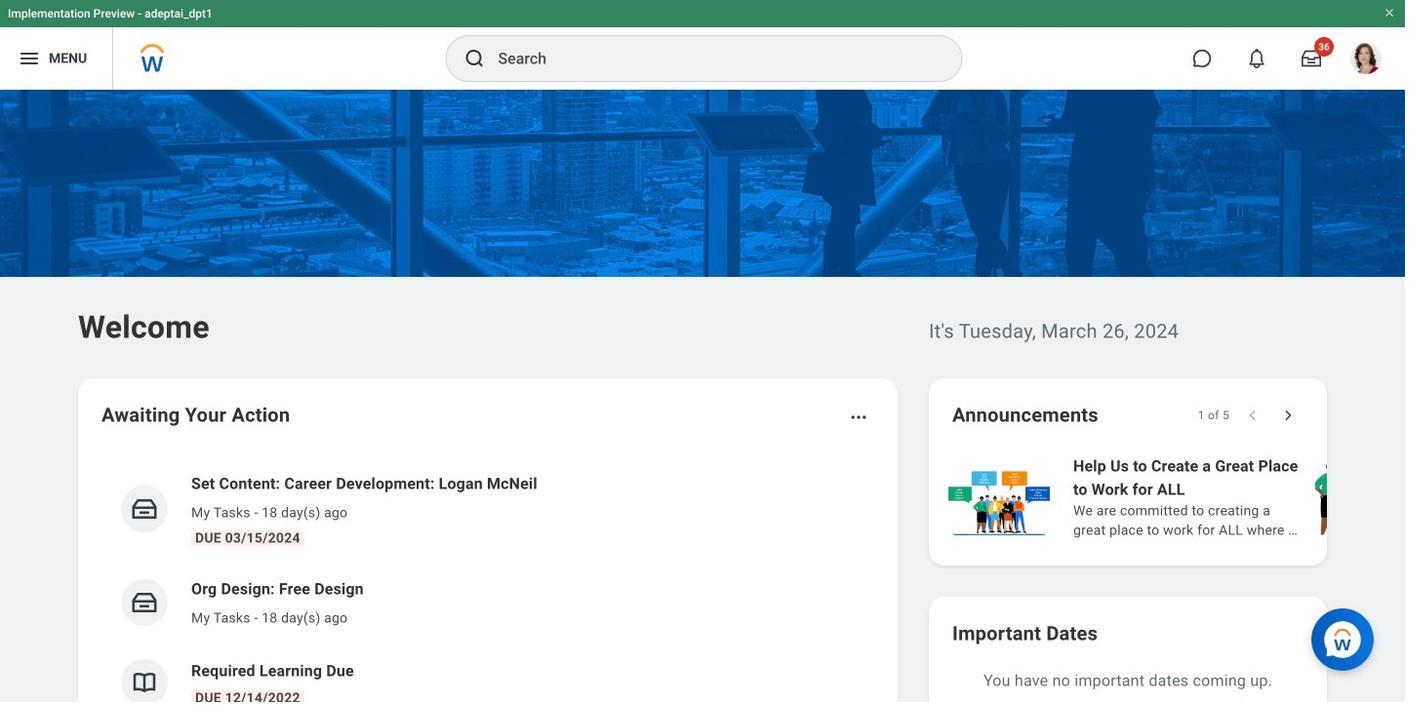 Task type: vqa. For each thing, say whether or not it's contained in the screenshot.
JOB Icon
no



Task type: describe. For each thing, give the bounding box(es) containing it.
search image
[[463, 47, 486, 70]]

1 horizontal spatial list
[[945, 453, 1405, 543]]

inbox large image
[[1302, 49, 1321, 68]]

close environment banner image
[[1384, 7, 1395, 19]]

chevron right small image
[[1278, 406, 1298, 425]]

Search Workday  search field
[[498, 37, 922, 80]]

inbox image
[[130, 495, 159, 524]]



Task type: locate. For each thing, give the bounding box(es) containing it.
main content
[[0, 90, 1405, 703]]

profile logan mcneil image
[[1350, 43, 1382, 78]]

banner
[[0, 0, 1405, 90]]

0 horizontal spatial list
[[101, 457, 874, 703]]

chevron left small image
[[1243, 406, 1263, 425]]

notifications large image
[[1247, 49, 1267, 68]]

inbox image
[[130, 588, 159, 618]]

justify image
[[18, 47, 41, 70]]

status
[[1198, 408, 1229, 423]]

book open image
[[130, 668, 159, 698]]

list
[[945, 453, 1405, 543], [101, 457, 874, 703]]



